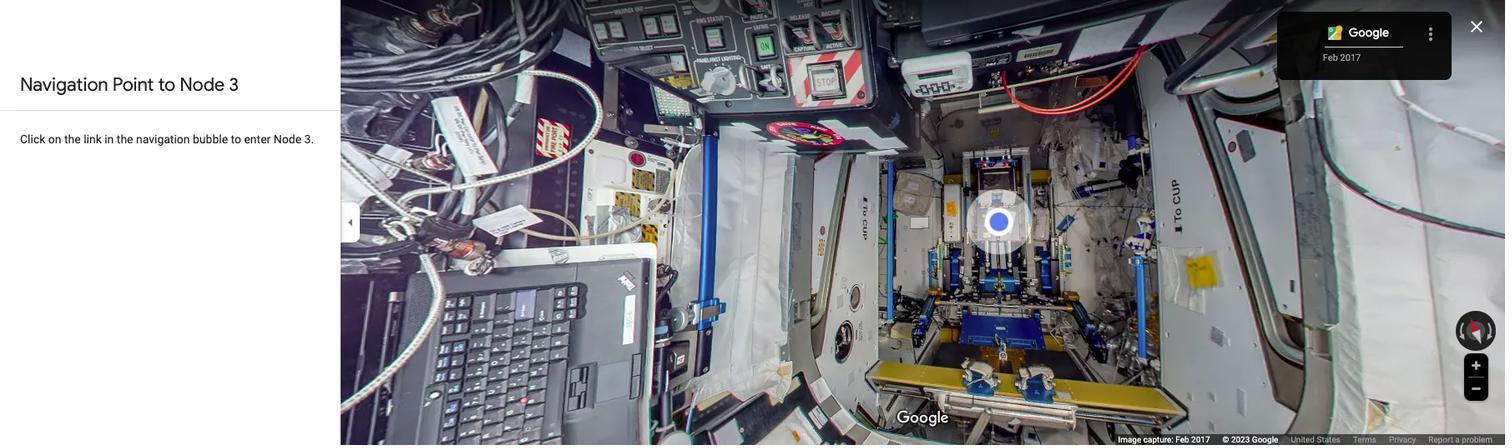 Task type: locate. For each thing, give the bounding box(es) containing it.
0 horizontal spatial to
[[158, 73, 175, 97]]

point
[[113, 73, 154, 97]]

©
[[1223, 436, 1230, 445]]

node left 3
[[180, 73, 225, 97]]

2017 down view google's profile image
[[1341, 53, 1361, 63]]

footer containing image capture: feb 2017
[[1119, 435, 1506, 446]]

united states
[[1291, 436, 1341, 445]]

0 horizontal spatial node
[[180, 73, 225, 97]]

node left '3.' at left
[[274, 133, 302, 146]]

navigation
[[136, 133, 190, 146]]

the right on
[[64, 133, 81, 146]]

capture:
[[1144, 436, 1174, 445]]

feb inside footer
[[1176, 436, 1190, 445]]

google maps element
[[0, 0, 1506, 446]]

2017
[[1341, 53, 1361, 63], [1192, 436, 1211, 445]]

1 vertical spatial feb
[[1176, 436, 1190, 445]]

1 the from the left
[[64, 133, 81, 146]]

© 2023 google
[[1223, 436, 1279, 445]]

terms
[[1354, 436, 1377, 445]]

on
[[48, 133, 61, 146]]

collapse side panel image
[[342, 214, 360, 232]]

0 horizontal spatial 2017
[[1192, 436, 1211, 445]]

0 vertical spatial feb
[[1324, 53, 1339, 63]]

feb 2017
[[1324, 53, 1361, 63]]

1 horizontal spatial the
[[117, 133, 133, 146]]

a
[[1456, 436, 1460, 445]]

feb right capture:
[[1176, 436, 1190, 445]]

0 vertical spatial 2017
[[1341, 53, 1361, 63]]

the right in
[[117, 133, 133, 146]]

0 horizontal spatial google
[[1253, 436, 1279, 445]]

united
[[1291, 436, 1315, 445]]

google
[[1349, 25, 1390, 40], [1253, 436, 1279, 445]]

feb
[[1324, 53, 1339, 63], [1176, 436, 1190, 445]]

1 vertical spatial to
[[231, 133, 241, 146]]

report
[[1429, 436, 1454, 445]]

image capture: feb 2017
[[1119, 436, 1211, 445]]

1 vertical spatial node
[[274, 133, 302, 146]]

zoom out image
[[1471, 383, 1483, 396]]

0 horizontal spatial the
[[64, 133, 81, 146]]

1 horizontal spatial to
[[231, 133, 241, 146]]

bubble
[[193, 133, 228, 146]]

footer
[[1119, 435, 1506, 446]]

2017 inside footer
[[1192, 436, 1211, 445]]

0 vertical spatial node
[[180, 73, 225, 97]]

link
[[84, 133, 102, 146]]

3
[[229, 73, 239, 97]]

view google's profile image
[[1325, 23, 1345, 43]]

to right point
[[158, 73, 175, 97]]

0 horizontal spatial feb
[[1176, 436, 1190, 445]]

problem
[[1463, 436, 1493, 445]]

states
[[1317, 436, 1341, 445]]

privacy button
[[1390, 435, 1417, 446]]

node
[[180, 73, 225, 97], [274, 133, 302, 146]]

1 horizontal spatial google
[[1349, 25, 1390, 40]]

feb down view google's profile image
[[1324, 53, 1339, 63]]

to
[[158, 73, 175, 97], [231, 133, 241, 146]]

1 vertical spatial google
[[1253, 436, 1279, 445]]

google right 2023
[[1253, 436, 1279, 445]]

1 vertical spatial 2017
[[1192, 436, 1211, 445]]

google right view google's profile image
[[1349, 25, 1390, 40]]

the
[[64, 133, 81, 146], [117, 133, 133, 146]]

to left enter at the left of the page
[[231, 133, 241, 146]]

2017 left ©
[[1192, 436, 1211, 445]]

report a problem link
[[1429, 435, 1493, 446]]

google inside footer
[[1253, 436, 1279, 445]]



Task type: describe. For each thing, give the bounding box(es) containing it.
0 vertical spatial to
[[158, 73, 175, 97]]

google link
[[1349, 25, 1390, 40]]

footer inside google maps element
[[1119, 435, 1506, 446]]

enter
[[244, 133, 271, 146]]

navigation point to node 3 main content
[[0, 60, 341, 446]]

zoom in image
[[1471, 360, 1483, 372]]

click
[[20, 133, 45, 146]]

navigation point to node 3
[[20, 73, 239, 97]]

1 horizontal spatial feb
[[1324, 53, 1339, 63]]

2023
[[1232, 436, 1250, 445]]

3.
[[304, 133, 314, 146]]

report a problem
[[1429, 436, 1493, 445]]

1 horizontal spatial node
[[274, 133, 302, 146]]

click on the link in the navigation bubble to enter node 3.
[[20, 133, 314, 146]]

reset the view image
[[1469, 310, 1478, 319]]

navigation
[[20, 73, 108, 97]]

united states button
[[1291, 435, 1341, 446]]

in
[[105, 133, 114, 146]]

1 horizontal spatial 2017
[[1341, 53, 1361, 63]]

2 the from the left
[[117, 133, 133, 146]]

privacy
[[1390, 436, 1417, 445]]

0 vertical spatial google
[[1349, 25, 1390, 40]]

image
[[1119, 436, 1142, 445]]

terms button
[[1354, 435, 1377, 446]]



Task type: vqa. For each thing, say whether or not it's contained in the screenshot.
3.
yes



